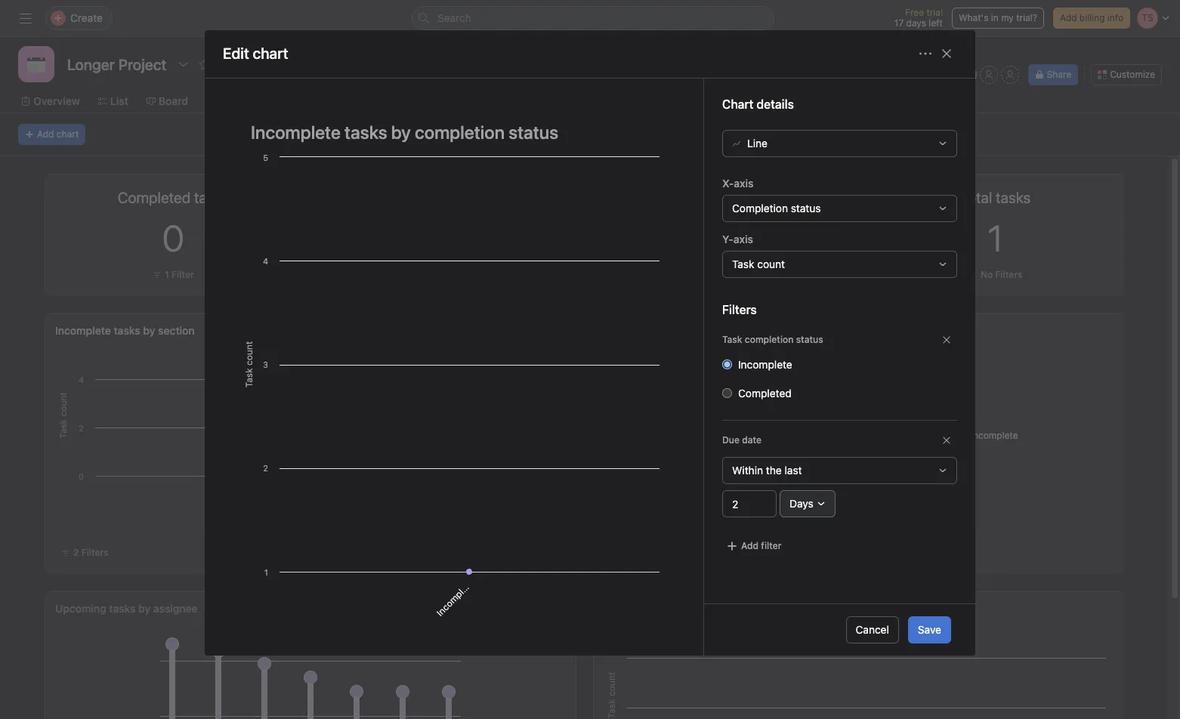 Task type: describe. For each thing, give the bounding box(es) containing it.
close image
[[941, 48, 953, 60]]

add chart button
[[18, 124, 86, 145]]

board
[[159, 94, 188, 107]]

upcoming
[[55, 602, 106, 615]]

by
[[660, 324, 672, 337]]

2
[[73, 547, 79, 559]]

trial?
[[1017, 12, 1038, 23]]

days
[[790, 497, 814, 510]]

by section
[[143, 324, 195, 337]]

not
[[310, 486, 328, 504]]

info
[[1108, 12, 1124, 23]]

tasks for incomplete
[[114, 324, 140, 337]]

a
[[329, 474, 340, 485]]

days button
[[780, 490, 836, 518]]

date
[[742, 434, 762, 446]]

tasks for upcoming
[[109, 602, 136, 615]]

chart
[[57, 128, 79, 140]]

no
[[981, 269, 993, 280]]

axis for y-
[[734, 233, 754, 246]]

line
[[748, 137, 768, 150]]

total tasks
[[961, 189, 1031, 206]]

list
[[110, 94, 128, 107]]

save
[[918, 624, 942, 636]]

completion status
[[732, 202, 821, 215]]

within
[[732, 464, 763, 477]]

search button
[[412, 6, 775, 30]]

add for add chart
[[37, 128, 54, 140]]

completion for over time
[[629, 602, 685, 615]]

by assignee
[[138, 602, 198, 615]]

axis for x-
[[734, 177, 754, 190]]

board link
[[146, 93, 188, 110]]

no filters button
[[965, 268, 1027, 283]]

edit chart
[[223, 45, 288, 62]]

days
[[907, 17, 927, 29]]

completion status button
[[723, 195, 958, 222]]

chart details
[[723, 97, 794, 111]]

billing
[[1080, 12, 1105, 23]]

overdue tasks
[[674, 189, 769, 206]]

1 button
[[988, 217, 1004, 259]]

2 filters button
[[54, 543, 115, 564]]

what's in my trial?
[[959, 12, 1038, 23]]

count
[[758, 258, 785, 270]]

total
[[604, 324, 628, 337]]

0 button for completed tasks
[[162, 217, 184, 259]]

in inside tasks not in a section
[[322, 479, 335, 493]]

a button to remove the filter image
[[943, 436, 952, 445]]

add billing info button
[[1054, 8, 1131, 29]]

1 filter for completed tasks
[[165, 269, 194, 280]]

list link
[[98, 93, 128, 110]]

search list box
[[412, 6, 775, 30]]

task for task completion over time
[[604, 602, 627, 615]]

upcoming tasks by assignee
[[55, 602, 198, 615]]

add for add filter
[[741, 540, 759, 552]]

1 vertical spatial status
[[796, 334, 824, 345]]

in inside 'button'
[[992, 12, 999, 23]]

incomplete tasks by section
[[55, 324, 195, 337]]

filters for total tasks
[[996, 269, 1023, 280]]

add chart
[[37, 128, 79, 140]]

tasks for total
[[631, 324, 657, 337]]

add filter
[[741, 540, 782, 552]]

add to starred image
[[199, 58, 211, 70]]



Task type: vqa. For each thing, say whether or not it's contained in the screenshot.
2 MORE…
no



Task type: locate. For each thing, give the bounding box(es) containing it.
the
[[766, 464, 782, 477]]

1 up no filters button on the top right of the page
[[988, 217, 1004, 259]]

0 horizontal spatial filters
[[81, 547, 109, 559]]

1 filter from the left
[[172, 269, 194, 280]]

over time
[[688, 602, 734, 615]]

a button to remove the filter image
[[943, 335, 952, 345]]

filter
[[761, 540, 782, 552]]

0 horizontal spatial filter
[[172, 269, 194, 280]]

0 vertical spatial status
[[791, 202, 821, 215]]

task for task count
[[732, 258, 755, 270]]

2 0 button from the left
[[711, 217, 733, 259]]

0 button down overdue tasks
[[711, 217, 733, 259]]

tasks left 'by section'
[[114, 324, 140, 337]]

axis up completion
[[734, 177, 754, 190]]

due date
[[723, 434, 762, 446]]

add filter button
[[723, 536, 786, 557]]

0 button
[[162, 217, 184, 259], [711, 217, 733, 259]]

y-
[[723, 233, 734, 246]]

0 vertical spatial in
[[992, 12, 999, 23]]

filter up 'by section'
[[172, 269, 194, 280]]

1 for completed tasks
[[165, 269, 169, 280]]

add
[[1060, 12, 1077, 23], [37, 128, 54, 140], [741, 540, 759, 552]]

2 filter from the left
[[720, 269, 742, 280]]

my
[[1002, 12, 1014, 23]]

0 down completed tasks
[[162, 217, 184, 259]]

add for add billing info
[[1060, 12, 1077, 23]]

x-axis
[[723, 177, 754, 190]]

1 vertical spatial add
[[37, 128, 54, 140]]

task for task completion status
[[723, 334, 743, 345]]

completion left over time
[[629, 602, 685, 615]]

line button
[[723, 130, 958, 157]]

trial
[[927, 7, 943, 18]]

add billing info
[[1060, 12, 1124, 23]]

more actions image
[[920, 48, 932, 60]]

task count button
[[723, 251, 958, 278]]

1 left task count
[[713, 269, 718, 280]]

what's in my trial? button
[[952, 8, 1045, 29]]

1 filter button down y- at the top right of the page
[[697, 268, 746, 283]]

task inside dropdown button
[[732, 258, 755, 270]]

1
[[988, 217, 1004, 259], [165, 269, 169, 280], [713, 269, 718, 280]]

task completion status
[[723, 334, 824, 345]]

2 vertical spatial filters
[[81, 547, 109, 559]]

completed
[[738, 387, 792, 400]]

1 horizontal spatial 1 filter
[[713, 269, 742, 280]]

ts
[[962, 69, 974, 80]]

tasks
[[114, 324, 140, 337], [631, 324, 657, 337], [109, 602, 136, 615]]

0 horizontal spatial 1
[[165, 269, 169, 280]]

None text field
[[63, 51, 170, 78]]

completed tasks
[[118, 189, 229, 206]]

0
[[162, 217, 184, 259], [711, 217, 733, 259]]

0 button for overdue tasks
[[711, 217, 733, 259]]

y-axis
[[723, 233, 754, 246]]

add inside dropdown button
[[741, 540, 759, 552]]

1 vertical spatial task
[[723, 334, 743, 345]]

calendar image
[[27, 55, 45, 73]]

2 vertical spatial task
[[604, 602, 627, 615]]

1 0 from the left
[[162, 217, 184, 259]]

0 horizontal spatial 1 filter button
[[149, 268, 198, 283]]

files link
[[690, 93, 725, 110]]

section
[[334, 450, 364, 480]]

1 filter down y- at the top right of the page
[[713, 269, 742, 280]]

2 1 filter button from the left
[[697, 268, 746, 283]]

filters
[[996, 269, 1023, 280], [723, 303, 757, 317], [81, 547, 109, 559]]

add inside button
[[37, 128, 54, 140]]

left
[[929, 17, 943, 29]]

1 filter for overdue tasks
[[713, 269, 742, 280]]

1 horizontal spatial 1 filter button
[[697, 268, 746, 283]]

0 down overdue tasks
[[711, 217, 733, 259]]

2 1 filter from the left
[[713, 269, 742, 280]]

cancel button
[[846, 617, 899, 644]]

axis
[[734, 177, 754, 190], [734, 233, 754, 246]]

0 horizontal spatial completion
[[629, 602, 685, 615]]

0 for completed tasks
[[162, 217, 184, 259]]

tasks
[[291, 498, 316, 523]]

None number field
[[723, 490, 777, 518]]

1 1 filter from the left
[[165, 269, 194, 280]]

task count
[[732, 258, 785, 270]]

0 horizontal spatial 0
[[162, 217, 184, 259]]

2 horizontal spatial filters
[[996, 269, 1023, 280]]

0 vertical spatial add
[[1060, 12, 1077, 23]]

filter
[[172, 269, 194, 280], [720, 269, 742, 280]]

filters right no
[[996, 269, 1023, 280]]

0 vertical spatial filters
[[996, 269, 1023, 280]]

add left billing
[[1060, 12, 1077, 23]]

0 horizontal spatial 0 button
[[162, 217, 184, 259]]

completion up completed
[[745, 334, 794, 345]]

search
[[438, 11, 472, 24]]

0 vertical spatial completion
[[745, 334, 794, 345]]

incomplete
[[55, 324, 111, 337], [738, 358, 793, 371], [971, 430, 1019, 441], [434, 577, 476, 619]]

status
[[791, 202, 821, 215], [796, 334, 824, 345]]

Completed radio
[[723, 388, 732, 398]]

filters for incomplete tasks by section
[[81, 547, 109, 559]]

cancel
[[856, 624, 890, 636]]

0 for overdue tasks
[[711, 217, 733, 259]]

0 button down completed tasks
[[162, 217, 184, 259]]

what's
[[959, 12, 989, 23]]

save button
[[908, 617, 952, 644]]

completion
[[745, 334, 794, 345], [629, 602, 685, 615]]

17
[[895, 17, 904, 29]]

task completion over time
[[604, 602, 734, 615]]

task
[[732, 258, 755, 270], [723, 334, 743, 345], [604, 602, 627, 615]]

no filters
[[981, 269, 1023, 280]]

status inside dropdown button
[[791, 202, 821, 215]]

2 0 from the left
[[711, 217, 733, 259]]

0 horizontal spatial 1 filter
[[165, 269, 194, 280]]

total tasks by completion status
[[604, 324, 765, 337]]

Incomplete tasks by completion status text field
[[241, 115, 667, 150]]

completion status
[[675, 324, 765, 337]]

1 vertical spatial axis
[[734, 233, 754, 246]]

free trial 17 days left
[[895, 7, 943, 29]]

1 vertical spatial completion
[[629, 602, 685, 615]]

2 vertical spatial add
[[741, 540, 759, 552]]

2 filters
[[73, 547, 109, 559]]

1 horizontal spatial 1
[[713, 269, 718, 280]]

1 vertical spatial filters
[[723, 303, 757, 317]]

2 horizontal spatial 1
[[988, 217, 1004, 259]]

within the last button
[[723, 457, 958, 484]]

x-
[[723, 177, 734, 190]]

0 vertical spatial task
[[732, 258, 755, 270]]

files
[[702, 94, 725, 107]]

last
[[785, 464, 802, 477]]

1 filter button
[[149, 268, 198, 283], [697, 268, 746, 283]]

add left chart
[[37, 128, 54, 140]]

1 horizontal spatial filters
[[723, 303, 757, 317]]

filter for overdue tasks
[[720, 269, 742, 280]]

share
[[1047, 69, 1072, 80]]

0 horizontal spatial add
[[37, 128, 54, 140]]

2 horizontal spatial add
[[1060, 12, 1077, 23]]

within the last
[[732, 464, 802, 477]]

1 0 button from the left
[[162, 217, 184, 259]]

filters up completion status
[[723, 303, 757, 317]]

free
[[906, 7, 924, 18]]

1 horizontal spatial 0 button
[[711, 217, 733, 259]]

1 filter button for overdue tasks
[[697, 268, 746, 283]]

1 horizontal spatial add
[[741, 540, 759, 552]]

1 horizontal spatial 0
[[711, 217, 733, 259]]

overview link
[[21, 93, 80, 110]]

1 vertical spatial in
[[322, 479, 335, 493]]

add inside button
[[1060, 12, 1077, 23]]

1 horizontal spatial in
[[992, 12, 999, 23]]

1 horizontal spatial filter
[[720, 269, 742, 280]]

1 filter button up 'by section'
[[149, 268, 198, 283]]

0 vertical spatial axis
[[734, 177, 754, 190]]

Incomplete radio
[[723, 360, 732, 369]]

1 1 filter button from the left
[[149, 268, 198, 283]]

ts button
[[959, 66, 977, 84]]

1 horizontal spatial completion
[[745, 334, 794, 345]]

filters right 2 on the bottom left
[[81, 547, 109, 559]]

add left filter
[[741, 540, 759, 552]]

tasks left by
[[631, 324, 657, 337]]

axis up task count
[[734, 233, 754, 246]]

tasks right upcoming
[[109, 602, 136, 615]]

1 filter button for completed tasks
[[149, 268, 198, 283]]

completion for status
[[745, 334, 794, 345]]

1 filter up 'by section'
[[165, 269, 194, 280]]

1 for overdue tasks
[[713, 269, 718, 280]]

0 horizontal spatial in
[[322, 479, 335, 493]]

due
[[723, 434, 740, 446]]

share button
[[1028, 64, 1079, 85]]

filter for completed tasks
[[172, 269, 194, 280]]

overview
[[33, 94, 80, 107]]

tasks not in a section
[[291, 450, 364, 523]]

filter down y- at the top right of the page
[[720, 269, 742, 280]]

completion
[[732, 202, 788, 215]]

1 up 'by section'
[[165, 269, 169, 280]]



